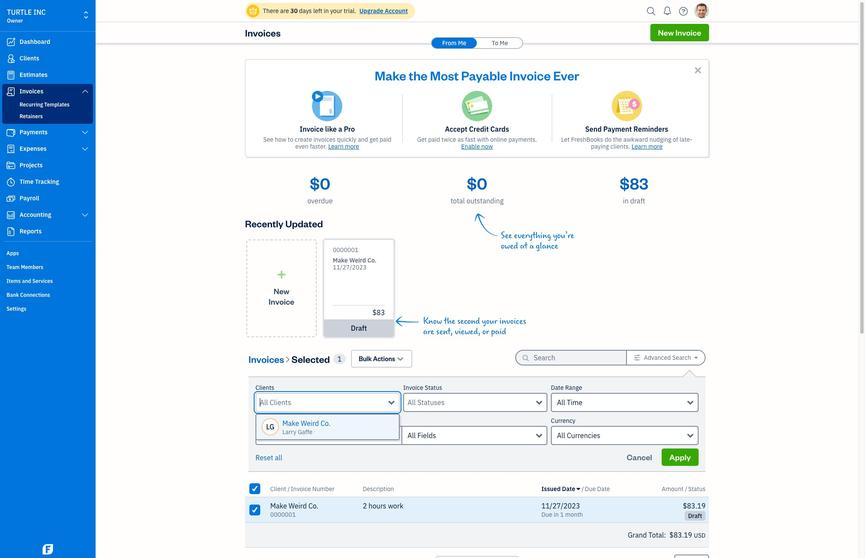 Task type: locate. For each thing, give the bounding box(es) containing it.
0 horizontal spatial invoices
[[314, 136, 336, 144]]

1 vertical spatial 1
[[561, 511, 564, 519]]

nudging
[[650, 136, 672, 144]]

learn more
[[329, 143, 360, 150], [632, 143, 663, 150]]

co. inside make weird co. larry gaffe
[[321, 419, 331, 428]]

time inside dropdown button
[[567, 398, 583, 407]]

due right issued date link
[[585, 485, 596, 493]]

chevron large down image
[[81, 129, 89, 136], [81, 146, 89, 153], [81, 212, 89, 219]]

2 check image from the top
[[251, 506, 259, 514]]

check image
[[251, 485, 259, 493], [251, 506, 259, 514]]

1 vertical spatial new invoice link
[[247, 240, 317, 338]]

0 horizontal spatial new
[[274, 286, 290, 296]]

1 vertical spatial the
[[614, 136, 623, 144]]

are left "30"
[[280, 7, 289, 15]]

0 horizontal spatial search
[[281, 417, 300, 425]]

in inside $83 in draft
[[624, 197, 629, 205]]

reminders
[[634, 125, 669, 134]]

all inside field
[[408, 431, 416, 440]]

date right issued
[[563, 485, 576, 493]]

clients
[[20, 54, 39, 62], [256, 384, 275, 392]]

draft
[[631, 197, 646, 205], [351, 324, 367, 333], [689, 512, 703, 520]]

weird inside 'make weird co. 0000001'
[[289, 502, 307, 511]]

all time
[[558, 398, 583, 407]]

2 vertical spatial co.
[[309, 502, 319, 511]]

1 vertical spatial caretdown image
[[577, 486, 581, 493]]

1 learn from the left
[[329, 143, 344, 150]]

new down notifications 'image'
[[659, 27, 675, 37]]

0 vertical spatial chevron large down image
[[81, 129, 89, 136]]

weird
[[350, 257, 366, 264], [301, 419, 319, 428], [289, 502, 307, 511]]

All Clients search field
[[260, 398, 389, 408]]

me right from
[[458, 39, 467, 47]]

templates
[[44, 101, 70, 108]]

1 horizontal spatial paid
[[429, 136, 441, 144]]

2 horizontal spatial /
[[686, 485, 688, 493]]

chevron large down image for expenses
[[81, 146, 89, 153]]

make the most payable invoice ever
[[375, 67, 580, 84]]

1 vertical spatial weird
[[301, 419, 319, 428]]

learn more down reminders
[[632, 143, 663, 150]]

learn for a
[[329, 143, 344, 150]]

1 horizontal spatial new invoice
[[659, 27, 702, 37]]

2 vertical spatial draft
[[689, 512, 703, 520]]

amount link
[[663, 485, 686, 493]]

0 horizontal spatial time
[[20, 178, 34, 186]]

/ left status link
[[686, 485, 688, 493]]

issued
[[542, 485, 561, 493]]

1 horizontal spatial learn
[[632, 143, 648, 150]]

a right "at"
[[530, 241, 534, 251]]

make for make weird co. 0000001
[[271, 502, 287, 511]]

2 horizontal spatial the
[[614, 136, 623, 144]]

0 vertical spatial status
[[425, 384, 443, 392]]

1 vertical spatial are
[[424, 327, 435, 337]]

caretdown image left due date
[[577, 486, 581, 493]]

more down reminders
[[649, 143, 663, 150]]

client image
[[6, 54, 16, 63]]

2 chevron large down image from the top
[[81, 146, 89, 153]]

Items per page: field
[[675, 555, 710, 558]]

/ left due date link at the right bottom of page
[[582, 485, 585, 493]]

reset
[[256, 454, 274, 462]]

more down pro
[[345, 143, 360, 150]]

all down the currency
[[558, 431, 566, 440]]

go to help image
[[677, 5, 691, 18]]

twice
[[442, 136, 457, 144]]

0 horizontal spatial new invoice
[[269, 286, 295, 306]]

$0 up the overdue
[[310, 173, 331, 194]]

2 horizontal spatial paid
[[492, 327, 507, 337]]

/
[[288, 485, 290, 493], [582, 485, 585, 493], [686, 485, 688, 493]]

list box
[[257, 415, 399, 440]]

0 vertical spatial in
[[324, 7, 329, 15]]

the
[[409, 67, 428, 84], [614, 136, 623, 144], [445, 317, 456, 327]]

0 horizontal spatial 1
[[338, 355, 342, 363]]

chart image
[[6, 211, 16, 220]]

invoice like a pro image
[[312, 91, 343, 121]]

$83 for $83 in draft
[[620, 173, 649, 194]]

chevron large down image down payments link
[[81, 146, 89, 153]]

0 horizontal spatial /
[[288, 485, 290, 493]]

3 / from the left
[[686, 485, 688, 493]]

are down know
[[424, 327, 435, 337]]

0 horizontal spatial are
[[280, 7, 289, 15]]

owner
[[7, 17, 23, 24]]

at
[[521, 241, 528, 251]]

11/27/2023 inside 0000001 make weird co. 11/27/2023
[[333, 264, 367, 271]]

more
[[345, 143, 360, 150], [649, 143, 663, 150]]

1 check image from the top
[[251, 485, 259, 493]]

$0 up the outstanding
[[467, 173, 488, 194]]

and inside see how to create invoices quickly and get paid even faster.
[[358, 136, 368, 144]]

0 vertical spatial new invoice link
[[651, 24, 710, 41]]

time right timer 'image'
[[20, 178, 34, 186]]

ever
[[554, 67, 580, 84]]

1 horizontal spatial more
[[649, 143, 663, 150]]

fast
[[466, 136, 476, 144]]

check image for description 'link'
[[251, 485, 259, 493]]

see inside see everything you're owed at a glance
[[501, 231, 513, 241]]

apps
[[7, 250, 19, 257]]

apps link
[[2, 247, 93, 260]]

1 me from the left
[[458, 39, 467, 47]]

0 horizontal spatial a
[[339, 125, 343, 134]]

settings
[[7, 306, 26, 312]]

0 vertical spatial caretdown image
[[695, 354, 699, 361]]

1 vertical spatial 11/27/2023
[[542, 502, 581, 511]]

me for to me
[[500, 39, 509, 47]]

co. inside 0000001 make weird co. 11/27/2023
[[368, 257, 377, 264]]

0 horizontal spatial $83
[[373, 308, 385, 317]]

see for see how to create invoices quickly and get paid even faster.
[[263, 136, 274, 144]]

accept credit cards image
[[462, 91, 493, 121]]

1 horizontal spatial caretdown image
[[695, 354, 699, 361]]

all down 'date range'
[[558, 398, 566, 407]]

$83
[[620, 173, 649, 194], [373, 308, 385, 317]]

0 vertical spatial check image
[[251, 485, 259, 493]]

invoices
[[314, 136, 336, 144], [500, 317, 527, 327]]

do
[[605, 136, 612, 144]]

$83.19 right :
[[670, 531, 693, 540]]

selected
[[292, 353, 330, 365]]

1 vertical spatial and
[[22, 278, 31, 284]]

make inside 'make weird co. 0000001'
[[271, 502, 287, 511]]

$0 for $0 overdue
[[310, 173, 331, 194]]

all left fields
[[408, 431, 416, 440]]

0 horizontal spatial co.
[[309, 502, 319, 511]]

timer image
[[6, 178, 16, 187]]

see left the how
[[263, 136, 274, 144]]

1 vertical spatial see
[[501, 231, 513, 241]]

time down range
[[567, 398, 583, 407]]

new invoice link
[[651, 24, 710, 41], [247, 240, 317, 338]]

apply button
[[662, 449, 699, 466]]

learn for reminders
[[632, 143, 648, 150]]

0 vertical spatial new
[[659, 27, 675, 37]]

0 vertical spatial co.
[[368, 257, 377, 264]]

create
[[295, 136, 312, 144]]

1 horizontal spatial search
[[673, 354, 692, 362]]

1 horizontal spatial invoices
[[500, 317, 527, 327]]

check image left 'client'
[[251, 485, 259, 493]]

1 vertical spatial time
[[567, 398, 583, 407]]

co. for make weird co. larry gaffe
[[321, 419, 331, 428]]

caretdown image right advanced search
[[695, 354, 699, 361]]

clients down invoices button
[[256, 384, 275, 392]]

recently
[[245, 217, 284, 230]]

0 horizontal spatial the
[[409, 67, 428, 84]]

make inside make weird co. larry gaffe
[[283, 419, 299, 428]]

0 horizontal spatial clients
[[20, 54, 39, 62]]

1 horizontal spatial draft
[[631, 197, 646, 205]]

2 vertical spatial weird
[[289, 502, 307, 511]]

chevron large down image down retainers link
[[81, 129, 89, 136]]

plus image
[[277, 270, 287, 279]]

all for all currencies
[[558, 431, 566, 440]]

0 vertical spatial invoices
[[245, 27, 281, 39]]

search inside dropdown button
[[673, 354, 692, 362]]

1 horizontal spatial your
[[482, 317, 498, 327]]

co. for make weird co. 0000001
[[309, 502, 319, 511]]

notifications image
[[661, 2, 675, 20]]

invoice
[[676, 27, 702, 37], [510, 67, 551, 84], [300, 125, 324, 134], [269, 296, 295, 306], [404, 384, 424, 392], [291, 485, 311, 493]]

/ right 'client'
[[288, 485, 290, 493]]

0 vertical spatial 11/27/2023
[[333, 264, 367, 271]]

:
[[665, 531, 667, 540]]

1 vertical spatial check image
[[251, 506, 259, 514]]

0 horizontal spatial more
[[345, 143, 360, 150]]

1 vertical spatial 0000001
[[271, 511, 296, 519]]

invoice image
[[6, 87, 16, 96]]

new invoice down go to help icon
[[659, 27, 702, 37]]

2 more from the left
[[649, 143, 663, 150]]

to me link
[[478, 38, 523, 48]]

chevron large down image up the reports link
[[81, 212, 89, 219]]

status up all statuses search box
[[425, 384, 443, 392]]

due down issued
[[542, 511, 553, 519]]

me right the to
[[500, 39, 509, 47]]

from me link
[[432, 38, 477, 48]]

1 horizontal spatial 1
[[561, 511, 564, 519]]

2 learn more from the left
[[632, 143, 663, 150]]

2 me from the left
[[500, 39, 509, 47]]

1 vertical spatial invoices
[[500, 317, 527, 327]]

1 vertical spatial $83.19
[[670, 531, 693, 540]]

team members
[[7, 264, 43, 271]]

in inside the 11/27/2023 due in 1 month
[[554, 511, 559, 519]]

paid inside accept credit cards get paid twice as fast with online payments. enable now
[[429, 136, 441, 144]]

1 inside the 11/27/2023 due in 1 month
[[561, 511, 564, 519]]

crown image
[[249, 6, 258, 15]]

0 horizontal spatial me
[[458, 39, 467, 47]]

$0 inside $0 total outstanding
[[467, 173, 488, 194]]

payments.
[[509, 136, 538, 144]]

invoice down plus icon
[[269, 296, 295, 306]]

learn right clients.
[[632, 143, 648, 150]]

description link
[[363, 485, 394, 493]]

Keyword Search text field
[[256, 426, 402, 445]]

1 horizontal spatial co.
[[321, 419, 331, 428]]

get
[[418, 136, 427, 144]]

invoice left ever
[[510, 67, 551, 84]]

inc
[[33, 8, 46, 17]]

payments
[[20, 128, 48, 136]]

most
[[431, 67, 459, 84]]

invoice up create
[[300, 125, 324, 134]]

due date
[[585, 485, 611, 493]]

$0 total outstanding
[[451, 173, 504, 205]]

paid right 'get'
[[429, 136, 441, 144]]

with
[[477, 136, 489, 144]]

1 $0 from the left
[[310, 173, 331, 194]]

1 vertical spatial your
[[482, 317, 498, 327]]

0 vertical spatial 1
[[338, 355, 342, 363]]

credit
[[470, 125, 489, 134]]

from me
[[443, 39, 467, 47]]

date for issued
[[563, 485, 576, 493]]

accept
[[446, 125, 468, 134]]

search for keyword search
[[281, 417, 300, 425]]

the up 'sent,'
[[445, 317, 456, 327]]

1 vertical spatial chevron large down image
[[81, 146, 89, 153]]

clients up "estimates"
[[20, 54, 39, 62]]

2 vertical spatial in
[[554, 511, 559, 519]]

0 horizontal spatial paid
[[380, 136, 392, 144]]

0 horizontal spatial and
[[22, 278, 31, 284]]

accounting link
[[2, 207, 93, 223]]

1 chevron large down image from the top
[[81, 129, 89, 136]]

your up or
[[482, 317, 498, 327]]

total
[[451, 197, 465, 205]]

1 horizontal spatial are
[[424, 327, 435, 337]]

see inside see how to create invoices quickly and get paid even faster.
[[263, 136, 274, 144]]

are inside know the second your invoices are sent, viewed, or paid
[[424, 327, 435, 337]]

1 horizontal spatial $0
[[467, 173, 488, 194]]

search right advanced
[[673, 354, 692, 362]]

0 vertical spatial $83
[[620, 173, 649, 194]]

draft inside $83 in draft
[[631, 197, 646, 205]]

1 more from the left
[[345, 143, 360, 150]]

time
[[20, 178, 34, 186], [567, 398, 583, 407]]

awkward
[[624, 136, 649, 144]]

0 vertical spatial new invoice
[[659, 27, 702, 37]]

1 left bulk
[[338, 355, 342, 363]]

0 vertical spatial time
[[20, 178, 34, 186]]

invoices inside see how to create invoices quickly and get paid even faster.
[[314, 136, 336, 144]]

check image left 'make weird co. 0000001'
[[251, 506, 259, 514]]

1 horizontal spatial learn more
[[632, 143, 663, 150]]

updated
[[286, 217, 323, 230]]

learn right faster.
[[329, 143, 344, 150]]

dashboard link
[[2, 34, 93, 50]]

$83.19 draft
[[684, 502, 706, 520]]

/ for client
[[288, 485, 290, 493]]

invoices for even
[[314, 136, 336, 144]]

make weird co. 0000001
[[271, 502, 319, 519]]

project image
[[6, 161, 16, 170]]

invoices button
[[249, 352, 284, 366]]

1 horizontal spatial a
[[530, 241, 534, 251]]

1 left month
[[561, 511, 564, 519]]

0 vertical spatial invoices
[[314, 136, 336, 144]]

the inside know the second your invoices are sent, viewed, or paid
[[445, 317, 456, 327]]

me for from me
[[458, 39, 467, 47]]

more for send payment reminders
[[649, 143, 663, 150]]

make for make the most payable invoice ever
[[375, 67, 407, 84]]

main element
[[0, 0, 117, 558]]

the right do
[[614, 136, 623, 144]]

0 horizontal spatial learn
[[329, 143, 344, 150]]

1 horizontal spatial new invoice link
[[651, 24, 710, 41]]

status up "$83.19 draft"
[[689, 485, 706, 493]]

invoice down chevrondown icon
[[404, 384, 424, 392]]

new down plus icon
[[274, 286, 290, 296]]

chevrondown image
[[397, 354, 405, 364]]

2 vertical spatial chevron large down image
[[81, 212, 89, 219]]

1 vertical spatial search
[[281, 417, 300, 425]]

recurring templates link
[[4, 100, 91, 110]]

0000001
[[333, 246, 359, 254], [271, 511, 296, 519]]

me
[[458, 39, 467, 47], [500, 39, 509, 47]]

weird inside make weird co. larry gaffe
[[301, 419, 319, 428]]

advanced
[[645, 354, 672, 362]]

1 / from the left
[[288, 485, 290, 493]]

0 vertical spatial clients
[[20, 54, 39, 62]]

see up owed
[[501, 231, 513, 241]]

1 horizontal spatial and
[[358, 136, 368, 144]]

learn more down pro
[[329, 143, 360, 150]]

recently updated
[[245, 217, 323, 230]]

new invoice link for know the second your invoices are sent, viewed, or paid
[[247, 240, 317, 338]]

the left the most
[[409, 67, 428, 84]]

a left pro
[[339, 125, 343, 134]]

3 chevron large down image from the top
[[81, 212, 89, 219]]

1 horizontal spatial 11/27/2023
[[542, 502, 581, 511]]

invoices inside know the second your invoices are sent, viewed, or paid
[[500, 317, 527, 327]]

0 horizontal spatial due
[[542, 511, 553, 519]]

and left get
[[358, 136, 368, 144]]

1 horizontal spatial time
[[567, 398, 583, 407]]

settings link
[[2, 302, 93, 315]]

new invoice down plus icon
[[269, 286, 295, 306]]

trial.
[[344, 7, 357, 15]]

0 horizontal spatial new invoice link
[[247, 240, 317, 338]]

amount
[[663, 485, 684, 493]]

accounting
[[20, 211, 51, 219]]

0 horizontal spatial caretdown image
[[577, 486, 581, 493]]

make for make weird co. larry gaffe
[[283, 419, 299, 428]]

estimates link
[[2, 67, 93, 83]]

search image
[[645, 5, 659, 18]]

invoices link
[[2, 84, 93, 100]]

let
[[562, 136, 570, 144]]

everything
[[515, 231, 552, 241]]

reset all
[[256, 454, 283, 462]]

time inside main element
[[20, 178, 34, 186]]

$0 inside '$0 overdue'
[[310, 173, 331, 194]]

1 vertical spatial status
[[689, 485, 706, 493]]

1 vertical spatial in
[[624, 197, 629, 205]]

settings image
[[634, 354, 641, 361]]

1 horizontal spatial due
[[585, 485, 596, 493]]

status
[[425, 384, 443, 392], [689, 485, 706, 493]]

0 vertical spatial and
[[358, 136, 368, 144]]

2 learn from the left
[[632, 143, 648, 150]]

money image
[[6, 194, 16, 203]]

fields
[[418, 431, 437, 440]]

your left trial.
[[331, 7, 343, 15]]

date right issued date link
[[598, 485, 611, 493]]

co. inside 'make weird co. 0000001'
[[309, 502, 319, 511]]

tracking
[[35, 178, 59, 186]]

$83.19 down status link
[[684, 502, 706, 511]]

1 horizontal spatial /
[[582, 485, 585, 493]]

paid right get
[[380, 136, 392, 144]]

to
[[492, 39, 499, 47]]

weird inside 0000001 make weird co. 11/27/2023
[[350, 257, 366, 264]]

11/27/2023 inside the 11/27/2023 due in 1 month
[[542, 502, 581, 511]]

All Statuses search field
[[408, 398, 537, 408]]

1 learn more from the left
[[329, 143, 360, 150]]

a inside see everything you're owed at a glance
[[530, 241, 534, 251]]

2 $0 from the left
[[467, 173, 488, 194]]

turtle inc owner
[[7, 8, 46, 24]]

0 vertical spatial the
[[409, 67, 428, 84]]

0000001 inside 0000001 make weird co. 11/27/2023
[[333, 246, 359, 254]]

1 horizontal spatial see
[[501, 231, 513, 241]]

report image
[[6, 227, 16, 236]]

0 horizontal spatial 11/27/2023
[[333, 264, 367, 271]]

caretdown image
[[695, 354, 699, 361], [577, 486, 581, 493]]

paid right or
[[492, 327, 507, 337]]

Search text field
[[534, 351, 613, 365]]

0 horizontal spatial 0000001
[[271, 511, 296, 519]]

search up larry
[[281, 417, 300, 425]]

0 horizontal spatial learn more
[[329, 143, 360, 150]]

1 vertical spatial $83
[[373, 308, 385, 317]]

projects
[[20, 161, 43, 169]]

retainers link
[[4, 111, 91, 122]]

and right the items
[[22, 278, 31, 284]]



Task type: vqa. For each thing, say whether or not it's contained in the screenshot.
middle 'Add'
no



Task type: describe. For each thing, give the bounding box(es) containing it.
2 hours work
[[363, 502, 404, 511]]

0 vertical spatial $83.19
[[684, 502, 706, 511]]

to me
[[492, 39, 509, 47]]

how
[[275, 136, 287, 144]]

0 vertical spatial due
[[585, 485, 596, 493]]

upgrade
[[360, 7, 384, 15]]

0 horizontal spatial in
[[324, 7, 329, 15]]

0 vertical spatial your
[[331, 7, 343, 15]]

all currencies button
[[552, 426, 699, 445]]

connections
[[20, 292, 50, 298]]

days
[[299, 7, 312, 15]]

invoice right client link
[[291, 485, 311, 493]]

$0 for $0 total outstanding
[[467, 173, 488, 194]]

make weird co. larry gaffe
[[283, 419, 331, 436]]

0000001 inside 'make weird co. 0000001'
[[271, 511, 296, 519]]

glance
[[536, 241, 559, 251]]

$83 for $83
[[373, 308, 385, 317]]

learn more for a
[[329, 143, 360, 150]]

you're
[[554, 231, 575, 241]]

1 horizontal spatial new
[[659, 27, 675, 37]]

make inside 0000001 make weird co. 11/27/2023
[[333, 257, 348, 264]]

advanced search button
[[627, 351, 705, 365]]

apply
[[670, 452, 692, 462]]

of
[[674, 136, 679, 144]]

invoices for paid
[[500, 317, 527, 327]]

gaffe
[[298, 428, 313, 436]]

send payment reminders image
[[612, 91, 643, 121]]

check image for 2 hours work 'link' at the bottom
[[251, 506, 259, 514]]

accept credit cards get paid twice as fast with online payments. enable now
[[418, 125, 538, 150]]

grand
[[628, 531, 648, 540]]

all currencies
[[558, 431, 601, 440]]

more for invoice like a pro
[[345, 143, 360, 150]]

/ for amount
[[686, 485, 688, 493]]

cancel button
[[620, 449, 661, 466]]

1 vertical spatial new invoice
[[269, 286, 295, 306]]

larry
[[283, 428, 297, 436]]

date for due
[[598, 485, 611, 493]]

invoice like a pro
[[300, 125, 355, 134]]

see for see everything you're owed at a glance
[[501, 231, 513, 241]]

1 vertical spatial draft
[[351, 324, 367, 333]]

know
[[424, 317, 443, 327]]

new invoice link for invoices
[[651, 24, 710, 41]]

all
[[275, 454, 283, 462]]

projects link
[[2, 158, 93, 174]]

clients inside clients link
[[20, 54, 39, 62]]

all for all fields
[[408, 431, 416, 440]]

know the second your invoices are sent, viewed, or paid
[[424, 317, 527, 337]]

weird for make weird co. larry gaffe
[[301, 419, 319, 428]]

the for make the most payable invoice ever
[[409, 67, 428, 84]]

retainers
[[20, 113, 43, 120]]

members
[[21, 264, 43, 271]]

reset all button
[[256, 453, 283, 463]]

status link
[[689, 485, 706, 493]]

caretdown image inside issued date link
[[577, 486, 581, 493]]

client / invoice number
[[271, 485, 335, 493]]

invoice down go to help icon
[[676, 27, 702, 37]]

1 horizontal spatial status
[[689, 485, 706, 493]]

chevron large down image for payments
[[81, 129, 89, 136]]

number
[[313, 485, 335, 493]]

estimate image
[[6, 71, 16, 80]]

freshbooks image
[[41, 545, 55, 555]]

upgrade account link
[[358, 7, 408, 15]]

issued date link
[[542, 485, 582, 493]]

date left range
[[552, 384, 564, 392]]

learn more for reminders
[[632, 143, 663, 150]]

bank connections
[[7, 292, 50, 298]]

and inside the items and services link
[[22, 278, 31, 284]]

payroll
[[20, 194, 39, 202]]

payment image
[[6, 128, 16, 137]]

range
[[566, 384, 583, 392]]

expenses
[[20, 145, 47, 153]]

second
[[458, 317, 480, 327]]

description
[[363, 485, 394, 493]]

2 hours work link
[[353, 497, 539, 523]]

keyword search
[[256, 417, 300, 425]]

expenses link
[[2, 141, 93, 157]]

like
[[325, 125, 337, 134]]

actions
[[373, 355, 396, 363]]

as
[[458, 136, 464, 144]]

chevron large down image for accounting
[[81, 212, 89, 219]]

cards
[[491, 125, 510, 134]]

services
[[32, 278, 53, 284]]

dashboard
[[20, 38, 50, 46]]

sent,
[[437, 327, 453, 337]]

the for know the second your invoices are sent, viewed, or paid
[[445, 317, 456, 327]]

estimates
[[20, 71, 48, 79]]

all time button
[[552, 393, 699, 412]]

0 vertical spatial are
[[280, 7, 289, 15]]

1 vertical spatial new
[[274, 286, 290, 296]]

0 vertical spatial a
[[339, 125, 343, 134]]

caretdown image inside 'advanced search' dropdown button
[[695, 354, 699, 361]]

your inside know the second your invoices are sent, viewed, or paid
[[482, 317, 498, 327]]

keyword
[[256, 417, 280, 425]]

left
[[314, 7, 323, 15]]

the inside "let freshbooks do the awkward nudging of late- paying clients."
[[614, 136, 623, 144]]

due inside the 11/27/2023 due in 1 month
[[542, 511, 553, 519]]

2 / from the left
[[582, 485, 585, 493]]

late-
[[680, 136, 693, 144]]

bank connections link
[[2, 288, 93, 301]]

2 vertical spatial invoices
[[249, 353, 284, 365]]

clients link
[[2, 51, 93, 67]]

items and services
[[7, 278, 53, 284]]

month
[[566, 511, 584, 519]]

grand total : $83.19 usd
[[628, 531, 706, 540]]

expense image
[[6, 145, 16, 154]]

Keyword Search field
[[402, 426, 548, 445]]

date range
[[552, 384, 583, 392]]

viewed,
[[455, 327, 481, 337]]

cancel
[[627, 452, 653, 462]]

reports link
[[2, 224, 93, 240]]

payments link
[[2, 125, 93, 140]]

amount / status
[[663, 485, 706, 493]]

payment
[[604, 125, 633, 134]]

1 horizontal spatial clients
[[256, 384, 275, 392]]

currencies
[[567, 431, 601, 440]]

pro
[[344, 125, 355, 134]]

there are 30 days left in your trial. upgrade account
[[263, 7, 408, 15]]

bulk actions
[[359, 355, 396, 363]]

reports
[[20, 227, 42, 235]]

dashboard image
[[6, 38, 16, 47]]

30
[[291, 7, 298, 15]]

paid inside know the second your invoices are sent, viewed, or paid
[[492, 327, 507, 337]]

now
[[482, 143, 493, 150]]

due date link
[[585, 485, 611, 493]]

send
[[586, 125, 602, 134]]

chevron large down image
[[81, 88, 89, 95]]

list box containing make weird co.
[[257, 415, 399, 440]]

items and services link
[[2, 274, 93, 287]]

paid inside see how to create invoices quickly and get paid even faster.
[[380, 136, 392, 144]]

search for advanced search
[[673, 354, 692, 362]]

weird for make weird co. 0000001
[[289, 502, 307, 511]]

invoices inside main element
[[20, 87, 43, 95]]

recurring
[[20, 101, 43, 108]]

advanced search
[[645, 354, 692, 362]]

items
[[7, 278, 21, 284]]

draft inside "$83.19 draft"
[[689, 512, 703, 520]]

close image
[[694, 65, 704, 75]]

all for all time
[[558, 398, 566, 407]]



